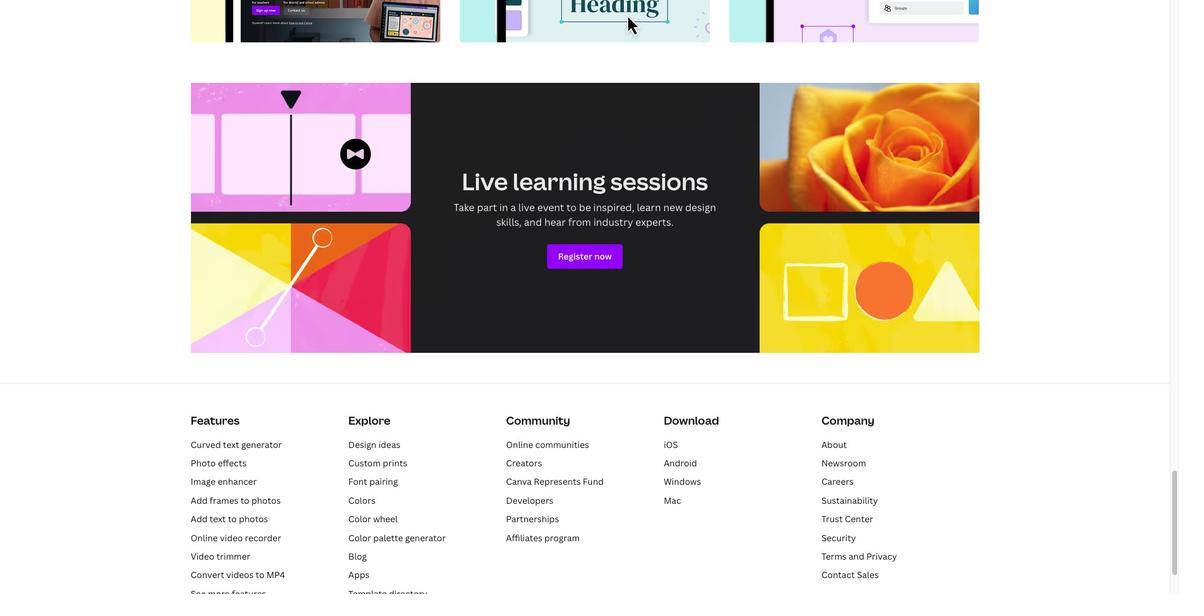 Task type: vqa. For each thing, say whether or not it's contained in the screenshot.
grooving
no



Task type: locate. For each thing, give the bounding box(es) containing it.
live
[[462, 165, 508, 197]]

terms
[[822, 551, 847, 563]]

1 vertical spatial text
[[210, 514, 226, 526]]

to
[[567, 201, 577, 215], [241, 495, 250, 507], [228, 514, 237, 526], [256, 570, 265, 582]]

learning
[[513, 165, 606, 197]]

1 vertical spatial color
[[349, 533, 371, 544]]

add frames to photos link
[[191, 495, 281, 507]]

0 vertical spatial online
[[506, 439, 534, 451]]

and inside live learning sessions take part in a live event to be inspired, learn new design skills, and hear from industry experts.
[[524, 216, 542, 229]]

color up blog link
[[349, 533, 371, 544]]

managing your team in canva for teams image
[[734, 0, 980, 43]]

contact
[[822, 570, 855, 582]]

videos
[[226, 570, 254, 582]]

ios
[[664, 439, 678, 451]]

about link
[[822, 439, 847, 451]]

and up the contact sales
[[849, 551, 865, 563]]

developers link
[[506, 495, 554, 507]]

prints
[[383, 458, 408, 470]]

1 add from the top
[[191, 495, 208, 507]]

photos up recorder
[[239, 514, 268, 526]]

curved text generator link
[[191, 439, 282, 451]]

1 color from the top
[[349, 514, 371, 526]]

text
[[223, 439, 239, 451], [210, 514, 226, 526]]

sessions
[[611, 165, 709, 197]]

1 vertical spatial and
[[849, 551, 865, 563]]

color down colors link
[[349, 514, 371, 526]]

1 horizontal spatial online
[[506, 439, 534, 451]]

generator for color palette generator
[[405, 533, 446, 544]]

apps
[[349, 570, 370, 582]]

0 vertical spatial color
[[349, 514, 371, 526]]

video
[[220, 533, 243, 544]]

creators link
[[506, 458, 542, 470]]

event
[[538, 201, 565, 215]]

canva represents fund
[[506, 477, 604, 488]]

blog link
[[349, 551, 367, 563]]

to for add frames to photos
[[241, 495, 250, 507]]

mp4
[[267, 570, 285, 582]]

2 color from the top
[[349, 533, 371, 544]]

text for curved
[[223, 439, 239, 451]]

image enhancer
[[191, 477, 257, 488]]

text up effects
[[223, 439, 239, 451]]

0 horizontal spatial online
[[191, 533, 218, 544]]

canva represents fund link
[[506, 477, 604, 488]]

0 horizontal spatial and
[[524, 216, 542, 229]]

online communities
[[506, 439, 589, 451]]

add
[[191, 495, 208, 507], [191, 514, 208, 526]]

photo effects link
[[191, 458, 247, 470]]

and
[[524, 216, 542, 229], [849, 551, 865, 563]]

text down frames
[[210, 514, 226, 526]]

photos down the enhancer
[[252, 495, 281, 507]]

to left be
[[567, 201, 577, 215]]

to left mp4
[[256, 570, 265, 582]]

generator right palette
[[405, 533, 446, 544]]

0 vertical spatial text
[[223, 439, 239, 451]]

2 add from the top
[[191, 514, 208, 526]]

windows link
[[664, 477, 702, 488]]

effects
[[218, 458, 247, 470]]

privacy
[[867, 551, 898, 563]]

community
[[506, 414, 571, 428]]

curved
[[191, 439, 221, 451]]

0 vertical spatial and
[[524, 216, 542, 229]]

trust center
[[822, 514, 874, 526]]

colors
[[349, 495, 376, 507]]

custom prints link
[[349, 458, 408, 470]]

1 vertical spatial photos
[[239, 514, 268, 526]]

0 vertical spatial photos
[[252, 495, 281, 507]]

android
[[664, 458, 698, 470]]

color for color palette generator
[[349, 533, 371, 544]]

font pairing link
[[349, 477, 398, 488]]

1 horizontal spatial generator
[[405, 533, 446, 544]]

online up video
[[191, 533, 218, 544]]

add for add text to photos
[[191, 514, 208, 526]]

newsroom
[[822, 458, 867, 470]]

video
[[191, 551, 215, 563]]

video trimmer
[[191, 551, 250, 563]]

text for add
[[210, 514, 226, 526]]

design
[[349, 439, 377, 451]]

add frames to photos
[[191, 495, 281, 507]]

palette
[[374, 533, 403, 544]]

hear
[[545, 216, 566, 229]]

company
[[822, 414, 875, 428]]

live learning sessions take part in a live event to be inspired, learn new design skills, and hear from industry experts.
[[454, 165, 717, 229]]

1 vertical spatial add
[[191, 514, 208, 526]]

affiliates
[[506, 533, 543, 544]]

add up video
[[191, 514, 208, 526]]

to inside live learning sessions take part in a live event to be inspired, learn new design skills, and hear from industry experts.
[[567, 201, 577, 215]]

recorder
[[245, 533, 281, 544]]

ideas
[[379, 439, 401, 451]]

careers
[[822, 477, 854, 488]]

generator up effects
[[241, 439, 282, 451]]

design
[[686, 201, 717, 215]]

photos
[[252, 495, 281, 507], [239, 514, 268, 526]]

program
[[545, 533, 580, 544]]

security
[[822, 533, 857, 544]]

tutorials education image
[[195, 0, 441, 43]]

windows
[[664, 477, 702, 488]]

online video recorder
[[191, 533, 281, 544]]

to for add text to photos
[[228, 514, 237, 526]]

and down live
[[524, 216, 542, 229]]

ios link
[[664, 439, 678, 451]]

1 vertical spatial online
[[191, 533, 218, 544]]

brand management in canva for teams image
[[464, 0, 710, 43]]

color
[[349, 514, 371, 526], [349, 533, 371, 544]]

to down the enhancer
[[241, 495, 250, 507]]

color palette generator
[[349, 533, 446, 544]]

online up "creators"
[[506, 439, 534, 451]]

convert videos to mp4
[[191, 570, 285, 582]]

enhancer
[[218, 477, 257, 488]]

1 horizontal spatial and
[[849, 551, 865, 563]]

1 vertical spatial generator
[[405, 533, 446, 544]]

be
[[579, 201, 591, 215]]

0 vertical spatial add
[[191, 495, 208, 507]]

add down image
[[191, 495, 208, 507]]

to up video
[[228, 514, 237, 526]]

terms and privacy link
[[822, 551, 898, 563]]

add text to photos link
[[191, 514, 268, 526]]

0 horizontal spatial generator
[[241, 439, 282, 451]]

0 vertical spatial generator
[[241, 439, 282, 451]]

affiliates program
[[506, 533, 580, 544]]

generator for curved text generator
[[241, 439, 282, 451]]



Task type: describe. For each thing, give the bounding box(es) containing it.
mac link
[[664, 495, 682, 507]]

contact sales
[[822, 570, 879, 582]]

color for color wheel
[[349, 514, 371, 526]]

apps link
[[349, 570, 370, 582]]

design ideas
[[349, 439, 401, 451]]

partnerships
[[506, 514, 559, 526]]

frames
[[210, 495, 239, 507]]

font
[[349, 477, 367, 488]]

new
[[664, 201, 683, 215]]

trust
[[822, 514, 843, 526]]

online for online communities
[[506, 439, 534, 451]]

photos for add text to photos
[[239, 514, 268, 526]]

a
[[511, 201, 516, 215]]

trust center link
[[822, 514, 874, 526]]

terms and privacy
[[822, 551, 898, 563]]

live
[[519, 201, 535, 215]]

photo
[[191, 458, 216, 470]]

custom prints
[[349, 458, 408, 470]]

experts.
[[636, 216, 674, 229]]

mac
[[664, 495, 682, 507]]

online for online video recorder
[[191, 533, 218, 544]]

contact sales link
[[822, 570, 879, 582]]

take
[[454, 201, 475, 215]]

color wheel
[[349, 514, 398, 526]]

communities
[[536, 439, 589, 451]]

fund
[[583, 477, 604, 488]]

image enhancer link
[[191, 477, 257, 488]]

sustainability
[[822, 495, 879, 507]]

color palette generator link
[[349, 533, 446, 544]]

colors link
[[349, 495, 376, 507]]

custom
[[349, 458, 381, 470]]

newsroom link
[[822, 458, 867, 470]]

skills,
[[497, 216, 522, 229]]

part
[[477, 201, 497, 215]]

sales
[[857, 570, 879, 582]]

careers link
[[822, 477, 854, 488]]

represents
[[534, 477, 581, 488]]

android link
[[664, 458, 698, 470]]

convert
[[191, 570, 224, 582]]

about
[[822, 439, 847, 451]]

security link
[[822, 533, 857, 544]]

industry
[[594, 216, 634, 229]]

explore
[[349, 414, 391, 428]]

partnerships link
[[506, 514, 559, 526]]

canva
[[506, 477, 532, 488]]

blog
[[349, 551, 367, 563]]

font pairing
[[349, 477, 398, 488]]

color wheel link
[[349, 514, 398, 526]]

to for convert videos to mp4
[[256, 570, 265, 582]]

affiliates program link
[[506, 533, 580, 544]]

creators
[[506, 458, 542, 470]]

online communities link
[[506, 439, 589, 451]]

from
[[569, 216, 591, 229]]

developers
[[506, 495, 554, 507]]

add for add frames to photos
[[191, 495, 208, 507]]

design ideas link
[[349, 439, 401, 451]]

photo effects
[[191, 458, 247, 470]]

convert videos to mp4 link
[[191, 570, 285, 582]]

wheel
[[374, 514, 398, 526]]

inspired,
[[594, 201, 635, 215]]

sustainability link
[[822, 495, 879, 507]]

trimmer
[[217, 551, 250, 563]]

learn
[[637, 201, 661, 215]]

image
[[191, 477, 216, 488]]

add text to photos
[[191, 514, 268, 526]]

video trimmer link
[[191, 551, 250, 563]]

online video recorder link
[[191, 533, 281, 544]]

download
[[664, 414, 719, 428]]

center
[[845, 514, 874, 526]]

photos for add frames to photos
[[252, 495, 281, 507]]

curved text generator
[[191, 439, 282, 451]]



